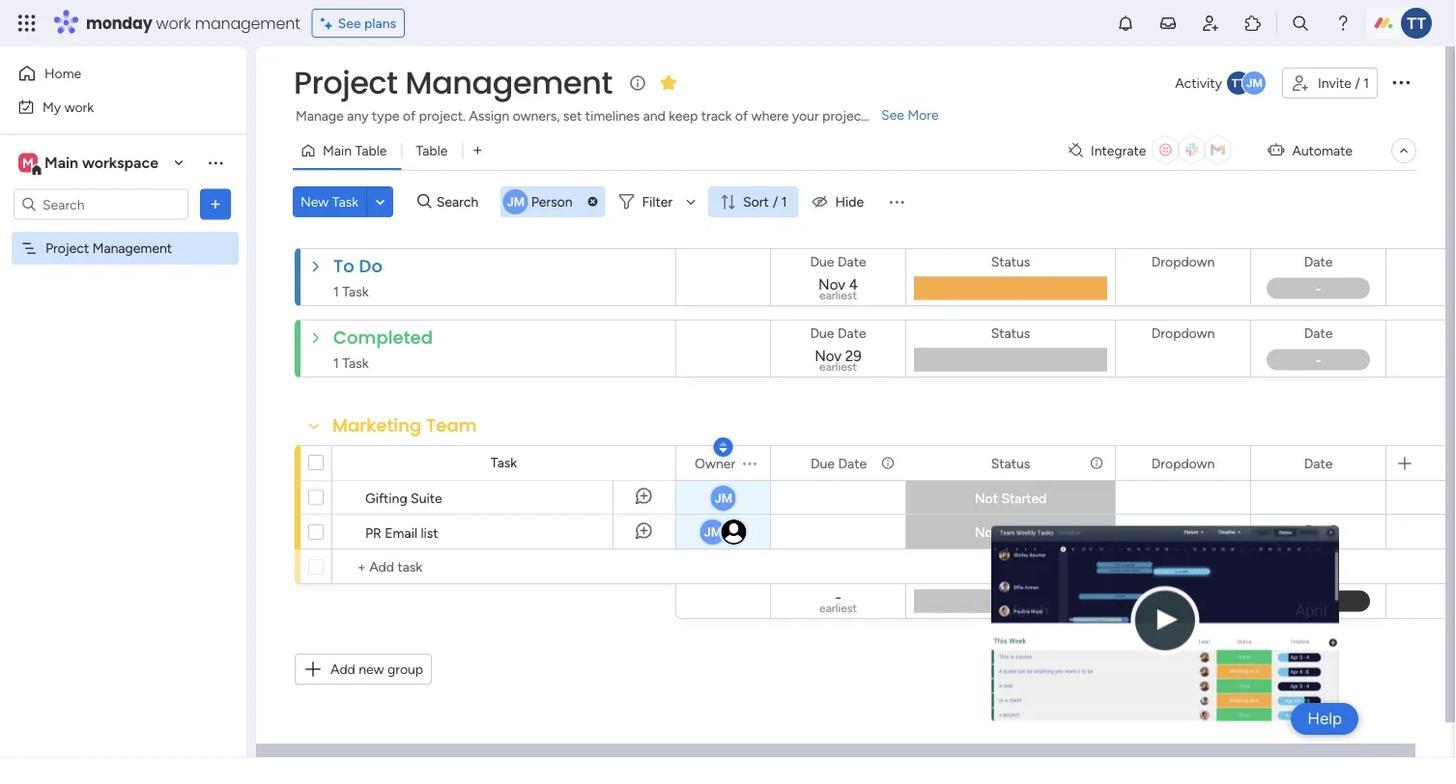 Task type: locate. For each thing, give the bounding box(es) containing it.
option
[[0, 231, 246, 235]]

0 horizontal spatial table
[[355, 143, 387, 159]]

/ right invite on the right
[[1355, 75, 1361, 91]]

see
[[338, 15, 361, 31], [881, 107, 905, 123]]

1 for invite / 1
[[1364, 75, 1370, 91]]

project management up project.
[[294, 61, 613, 104]]

1 vertical spatial work
[[64, 99, 94, 115]]

2 date field from the top
[[1300, 323, 1338, 344]]

1 vertical spatial project
[[45, 240, 89, 257]]

main for main workspace
[[44, 154, 78, 172]]

due date field up 4
[[805, 251, 871, 273]]

person
[[531, 194, 573, 210]]

0 vertical spatial 1
[[1364, 75, 1370, 91]]

2 table from the left
[[416, 143, 448, 159]]

add new group
[[331, 662, 423, 678]]

0 horizontal spatial of
[[403, 108, 416, 124]]

see more
[[881, 107, 939, 123]]

main workspace
[[44, 154, 159, 172]]

due
[[810, 254, 835, 270], [810, 325, 835, 342], [811, 455, 835, 472]]

1 vertical spatial task
[[491, 455, 517, 471]]

2 earliest from the top
[[820, 360, 857, 374]]

see for see plans
[[338, 15, 361, 31]]

earliest inside due date nov 4 earliest
[[820, 289, 857, 303]]

owners,
[[513, 108, 560, 124]]

1 right the sort
[[782, 194, 787, 210]]

Status field
[[987, 251, 1035, 273], [987, 323, 1035, 344], [987, 453, 1035, 474]]

2 vertical spatial due date field
[[806, 453, 872, 474]]

0 horizontal spatial project
[[45, 240, 89, 257]]

due date field left column information image
[[806, 453, 872, 474]]

1 vertical spatial status field
[[987, 323, 1035, 344]]

3 date field from the top
[[1300, 453, 1338, 474]]

0 vertical spatial started
[[1002, 491, 1047, 507]]

not started
[[975, 491, 1047, 507], [975, 524, 1047, 541]]

1 started from the top
[[1002, 491, 1047, 507]]

workspace options image
[[206, 153, 225, 172]]

1 horizontal spatial management
[[405, 61, 613, 104]]

status for to do
[[991, 254, 1031, 270]]

2 status from the top
[[991, 325, 1031, 342]]

sort desc image
[[720, 441, 727, 454]]

status field for to do
[[987, 251, 1035, 273]]

0 vertical spatial project management
[[294, 61, 613, 104]]

dropdown field for due date
[[1147, 453, 1220, 474]]

2 dropdown field from the top
[[1147, 323, 1220, 344]]

main
[[323, 143, 352, 159], [44, 154, 78, 172]]

1 due date field from the top
[[805, 251, 871, 273]]

1 horizontal spatial see
[[881, 107, 905, 123]]

due for nov 29
[[810, 325, 835, 342]]

dropdown for date
[[1152, 325, 1215, 342]]

main down manage
[[323, 143, 352, 159]]

0 horizontal spatial 1
[[782, 194, 787, 210]]

column information image
[[1089, 456, 1105, 471]]

1 status field from the top
[[987, 251, 1035, 273]]

management inside 'list box'
[[92, 240, 172, 257]]

- earliest
[[820, 589, 857, 616]]

2 vertical spatial dropdown field
[[1147, 453, 1220, 474]]

1 vertical spatial due date field
[[805, 323, 871, 344]]

due down due date nov 4 earliest
[[810, 325, 835, 342]]

see more link
[[880, 105, 941, 125]]

dapulse close image
[[588, 197, 598, 207]]

due date field up "29" in the top right of the page
[[805, 323, 871, 344]]

0 vertical spatial not
[[975, 491, 998, 507]]

gifting
[[365, 490, 408, 506]]

see left more
[[881, 107, 905, 123]]

1 horizontal spatial project management
[[294, 61, 613, 104]]

project up any
[[294, 61, 398, 104]]

1 due from the top
[[810, 254, 835, 270]]

-
[[835, 589, 841, 606]]

0 horizontal spatial work
[[64, 99, 94, 115]]

task
[[332, 194, 359, 210], [491, 455, 517, 471]]

of right type
[[403, 108, 416, 124]]

table
[[355, 143, 387, 159], [416, 143, 448, 159]]

2 vertical spatial status field
[[987, 453, 1035, 474]]

earliest inside due date nov 29 earliest
[[820, 360, 857, 374]]

0 vertical spatial earliest
[[820, 289, 857, 303]]

nov for nov 4
[[819, 276, 846, 293]]

date
[[838, 254, 867, 270], [1304, 254, 1333, 270], [838, 325, 867, 342], [1304, 325, 1333, 342], [838, 455, 867, 472], [1304, 455, 1333, 472]]

1 vertical spatial see
[[881, 107, 905, 123]]

work
[[156, 12, 191, 34], [64, 99, 94, 115]]

due down hide popup button
[[810, 254, 835, 270]]

due date nov 29 earliest
[[810, 325, 867, 374]]

nov left "29" in the top right of the page
[[815, 347, 842, 365]]

marketing
[[332, 414, 422, 438]]

2 started from the top
[[1002, 524, 1047, 541]]

1 vertical spatial project management
[[45, 240, 172, 257]]

task inside button
[[332, 194, 359, 210]]

workspace
[[82, 154, 159, 172]]

0 vertical spatial due date field
[[805, 251, 871, 273]]

2 status field from the top
[[987, 323, 1035, 344]]

1 vertical spatial not
[[975, 524, 998, 541]]

0 vertical spatial not started
[[975, 491, 1047, 507]]

1 horizontal spatial table
[[416, 143, 448, 159]]

1 vertical spatial date field
[[1300, 323, 1338, 344]]

1 inside button
[[1364, 75, 1370, 91]]

more
[[908, 107, 939, 123]]

Marketing Team field
[[328, 414, 482, 439]]

1 horizontal spatial work
[[156, 12, 191, 34]]

29
[[846, 347, 862, 365]]

/ inside invite / 1 button
[[1355, 75, 1361, 91]]

nov left 4
[[819, 276, 846, 293]]

0 vertical spatial work
[[156, 12, 191, 34]]

0 vertical spatial task
[[332, 194, 359, 210]]

0 vertical spatial date field
[[1300, 251, 1338, 273]]

options image
[[1390, 70, 1413, 94]]

2 vertical spatial date field
[[1300, 453, 1338, 474]]

integrate
[[1091, 143, 1147, 159]]

management
[[195, 12, 300, 34]]

any
[[347, 108, 369, 124]]

3 dropdown field from the top
[[1147, 453, 1220, 474]]

autopilot image
[[1268, 137, 1285, 162]]

project management down search in workspace field
[[45, 240, 172, 257]]

2 vertical spatial dropdown
[[1152, 455, 1215, 472]]

1 horizontal spatial 1
[[1364, 75, 1370, 91]]

work right my
[[64, 99, 94, 115]]

1 vertical spatial 1
[[782, 194, 787, 210]]

search everything image
[[1291, 14, 1311, 33]]

date inside due date nov 29 earliest
[[838, 325, 867, 342]]

due date nov 4 earliest
[[810, 254, 867, 303]]

hide button
[[805, 187, 876, 217]]

0 horizontal spatial see
[[338, 15, 361, 31]]

main right workspace icon
[[44, 154, 78, 172]]

1 table from the left
[[355, 143, 387, 159]]

management
[[405, 61, 613, 104], [92, 240, 172, 257]]

new task button
[[293, 187, 366, 217]]

project management list box
[[0, 228, 246, 526]]

Dropdown field
[[1147, 251, 1220, 273], [1147, 323, 1220, 344], [1147, 453, 1220, 474]]

see plans button
[[312, 9, 405, 38]]

1 horizontal spatial project
[[294, 61, 398, 104]]

0 horizontal spatial main
[[44, 154, 78, 172]]

see inside "button"
[[338, 15, 361, 31]]

0 vertical spatial nov
[[819, 276, 846, 293]]

0 vertical spatial see
[[338, 15, 361, 31]]

due inside due date nov 4 earliest
[[810, 254, 835, 270]]

/ for invite
[[1355, 75, 1361, 91]]

management up assign
[[405, 61, 613, 104]]

table down any
[[355, 143, 387, 159]]

started
[[1002, 491, 1047, 507], [1002, 524, 1047, 541]]

0 vertical spatial management
[[405, 61, 613, 104]]

1 horizontal spatial of
[[735, 108, 748, 124]]

2 due from the top
[[810, 325, 835, 342]]

remove from favorites image
[[659, 73, 678, 92]]

dropdown for due date
[[1152, 455, 1215, 472]]

+ Add task text field
[[342, 556, 667, 579]]

arrow down image
[[680, 190, 703, 214]]

project management
[[294, 61, 613, 104], [45, 240, 172, 257]]

date inside due date nov 4 earliest
[[838, 254, 867, 270]]

Search in workspace field
[[41, 193, 161, 216]]

0 vertical spatial status
[[991, 254, 1031, 270]]

project
[[823, 108, 867, 124]]

1 vertical spatial earliest
[[820, 360, 857, 374]]

0 vertical spatial due
[[810, 254, 835, 270]]

terry turtle image
[[1401, 8, 1432, 39]]

1 horizontal spatial /
[[1355, 75, 1361, 91]]

2 vertical spatial earliest
[[820, 602, 857, 616]]

1 vertical spatial dropdown field
[[1147, 323, 1220, 344]]

work inside button
[[64, 99, 94, 115]]

To Do field
[[329, 254, 388, 279]]

manage any type of project. assign owners, set timelines and keep track of where your project stands.
[[296, 108, 913, 124]]

1 vertical spatial /
[[773, 194, 778, 210]]

/ right the sort
[[773, 194, 778, 210]]

assign
[[469, 108, 510, 124]]

work for my
[[64, 99, 94, 115]]

to do
[[333, 254, 383, 279]]

due date field for 29
[[805, 323, 871, 344]]

1 vertical spatial nov
[[815, 347, 842, 365]]

work for monday
[[156, 12, 191, 34]]

0 horizontal spatial project management
[[45, 240, 172, 257]]

management down search in workspace field
[[92, 240, 172, 257]]

hide
[[836, 194, 864, 210]]

due inside due date nov 29 earliest
[[810, 325, 835, 342]]

invite
[[1318, 75, 1352, 91]]

not
[[975, 491, 998, 507], [975, 524, 998, 541]]

0 vertical spatial dropdown field
[[1147, 251, 1220, 273]]

due date field for 4
[[805, 251, 871, 273]]

2 vertical spatial status
[[991, 455, 1031, 472]]

1 vertical spatial status
[[991, 325, 1031, 342]]

dropdown
[[1152, 254, 1215, 270], [1152, 325, 1215, 342], [1152, 455, 1215, 472]]

1 vertical spatial not started
[[975, 524, 1047, 541]]

/ for sort
[[773, 194, 778, 210]]

sort
[[743, 194, 769, 210]]

add new group button
[[295, 654, 432, 685]]

1 date field from the top
[[1300, 251, 1338, 273]]

2 due date field from the top
[[805, 323, 871, 344]]

1 vertical spatial management
[[92, 240, 172, 257]]

of
[[403, 108, 416, 124], [735, 108, 748, 124]]

dropdown field for date
[[1147, 323, 1220, 344]]

monday work management
[[86, 12, 300, 34]]

Project Management field
[[289, 61, 617, 104]]

add
[[331, 662, 355, 678]]

inbox image
[[1159, 14, 1178, 33]]

project down search in workspace field
[[45, 240, 89, 257]]

filter button
[[611, 187, 703, 217]]

manage
[[296, 108, 344, 124]]

0 vertical spatial status field
[[987, 251, 1035, 273]]

2 dropdown from the top
[[1152, 325, 1215, 342]]

0 horizontal spatial task
[[332, 194, 359, 210]]

1 right invite on the right
[[1364, 75, 1370, 91]]

1 earliest from the top
[[820, 289, 857, 303]]

nov inside due date nov 4 earliest
[[819, 276, 846, 293]]

of right track
[[735, 108, 748, 124]]

3 due date field from the top
[[806, 453, 872, 474]]

type
[[372, 108, 400, 124]]

1
[[1364, 75, 1370, 91], [782, 194, 787, 210]]

0 vertical spatial project
[[294, 61, 398, 104]]

nov inside due date nov 29 earliest
[[815, 347, 842, 365]]

1 vertical spatial dropdown
[[1152, 325, 1215, 342]]

0 vertical spatial /
[[1355, 75, 1361, 91]]

1 vertical spatial started
[[1002, 524, 1047, 541]]

3 dropdown from the top
[[1152, 455, 1215, 472]]

1 vertical spatial due
[[810, 325, 835, 342]]

0 vertical spatial dropdown
[[1152, 254, 1215, 270]]

1 horizontal spatial main
[[323, 143, 352, 159]]

due date
[[811, 455, 867, 472]]

table down project.
[[416, 143, 448, 159]]

4
[[849, 276, 858, 293]]

earliest
[[820, 289, 857, 303], [820, 360, 857, 374], [820, 602, 857, 616]]

new
[[301, 194, 329, 210]]

main inside workspace selection element
[[44, 154, 78, 172]]

1 status from the top
[[991, 254, 1031, 270]]

due left column information image
[[811, 455, 835, 472]]

keep
[[669, 108, 698, 124]]

0 horizontal spatial /
[[773, 194, 778, 210]]

Date field
[[1300, 251, 1338, 273], [1300, 323, 1338, 344], [1300, 453, 1338, 474]]

where
[[752, 108, 789, 124]]

Due Date field
[[805, 251, 871, 273], [805, 323, 871, 344], [806, 453, 872, 474]]

0 horizontal spatial management
[[92, 240, 172, 257]]

work right monday
[[156, 12, 191, 34]]

3 status from the top
[[991, 455, 1031, 472]]

Completed field
[[329, 325, 438, 351]]

1 for sort / 1
[[782, 194, 787, 210]]

2 vertical spatial due
[[811, 455, 835, 472]]

main table
[[323, 143, 387, 159]]

see left the plans
[[338, 15, 361, 31]]

main inside button
[[323, 143, 352, 159]]

/
[[1355, 75, 1361, 91], [773, 194, 778, 210]]

nov
[[819, 276, 846, 293], [815, 347, 842, 365]]

select product image
[[17, 14, 37, 33]]

table inside button
[[416, 143, 448, 159]]



Task type: vqa. For each thing, say whether or not it's contained in the screenshot.
the bottom Public board image
no



Task type: describe. For each thing, give the bounding box(es) containing it.
help button
[[1291, 704, 1359, 736]]

see for see more
[[881, 107, 905, 123]]

gifting suite
[[365, 490, 442, 506]]

your
[[792, 108, 819, 124]]

person button
[[500, 187, 606, 217]]

1 dropdown field from the top
[[1147, 251, 1220, 273]]

earliest for 29
[[820, 360, 857, 374]]

set
[[563, 108, 582, 124]]

2 not started from the top
[[975, 524, 1047, 541]]

invite members image
[[1201, 14, 1221, 33]]

and
[[643, 108, 666, 124]]

invite / 1
[[1318, 75, 1370, 91]]

dec
[[1305, 522, 1328, 538]]

2
[[1331, 522, 1338, 538]]

project.
[[419, 108, 466, 124]]

3 earliest from the top
[[820, 602, 857, 616]]

home
[[44, 65, 81, 82]]

plans
[[364, 15, 396, 31]]

v2 search image
[[418, 191, 432, 213]]

list
[[421, 525, 438, 541]]

new task
[[301, 194, 359, 210]]

1 not started from the top
[[975, 491, 1047, 507]]

pr email list
[[365, 525, 438, 541]]

project inside project management 'list box'
[[45, 240, 89, 257]]

suite
[[411, 490, 442, 506]]

show board description image
[[626, 73, 649, 93]]

project management inside 'list box'
[[45, 240, 172, 257]]

menu image
[[887, 192, 907, 212]]

sort / 1
[[743, 194, 787, 210]]

1 dropdown from the top
[[1152, 254, 1215, 270]]

3 due from the top
[[811, 455, 835, 472]]

nov for nov 29
[[815, 347, 842, 365]]

activity button
[[1168, 68, 1275, 99]]

marketing team
[[332, 414, 477, 438]]

see plans
[[338, 15, 396, 31]]

timelines
[[585, 108, 640, 124]]

add view image
[[474, 144, 482, 158]]

m
[[22, 155, 34, 171]]

email
[[385, 525, 418, 541]]

do
[[359, 254, 383, 279]]

apps image
[[1244, 14, 1263, 33]]

notifications image
[[1116, 14, 1136, 33]]

Search field
[[432, 188, 490, 216]]

jeremy miller image
[[500, 187, 531, 217]]

monday
[[86, 12, 152, 34]]

team
[[426, 414, 477, 438]]

date field for to do
[[1300, 251, 1338, 273]]

workspace image
[[18, 152, 38, 173]]

owner
[[703, 455, 744, 472]]

stands.
[[870, 108, 913, 124]]

activity
[[1176, 75, 1223, 91]]

workspace selection element
[[18, 151, 161, 176]]

2 not from the top
[[975, 524, 998, 541]]

dec 2
[[1305, 522, 1338, 538]]

track
[[702, 108, 732, 124]]

automate
[[1293, 143, 1353, 159]]

invite / 1 button
[[1283, 68, 1378, 99]]

earliest for 4
[[820, 289, 857, 303]]

dapulse x slim image
[[1311, 540, 1324, 559]]

status for completed
[[991, 325, 1031, 342]]

Owner field
[[698, 453, 749, 474]]

my work button
[[12, 91, 208, 122]]

my
[[43, 99, 61, 115]]

help
[[1308, 709, 1342, 729]]

1 of from the left
[[403, 108, 416, 124]]

status field for completed
[[987, 323, 1035, 344]]

main table button
[[293, 135, 402, 166]]

pr
[[365, 525, 382, 541]]

home button
[[12, 58, 208, 89]]

2 of from the left
[[735, 108, 748, 124]]

filter
[[642, 194, 673, 210]]

completed
[[333, 325, 433, 350]]

my work
[[43, 99, 94, 115]]

to
[[333, 254, 355, 279]]

date field for completed
[[1300, 323, 1338, 344]]

due for nov 4
[[810, 254, 835, 270]]

table inside button
[[355, 143, 387, 159]]

options image
[[206, 195, 225, 214]]

column information image
[[880, 456, 896, 471]]

1 horizontal spatial task
[[491, 455, 517, 471]]

dapulse integrations image
[[1069, 144, 1083, 158]]

table button
[[402, 135, 462, 166]]

main for main table
[[323, 143, 352, 159]]

1 not from the top
[[975, 491, 998, 507]]

new
[[359, 662, 384, 678]]

collapse board header image
[[1397, 143, 1412, 159]]

3 status field from the top
[[987, 453, 1035, 474]]

angle down image
[[376, 195, 385, 209]]

help image
[[1334, 14, 1353, 33]]

group
[[387, 662, 423, 678]]



